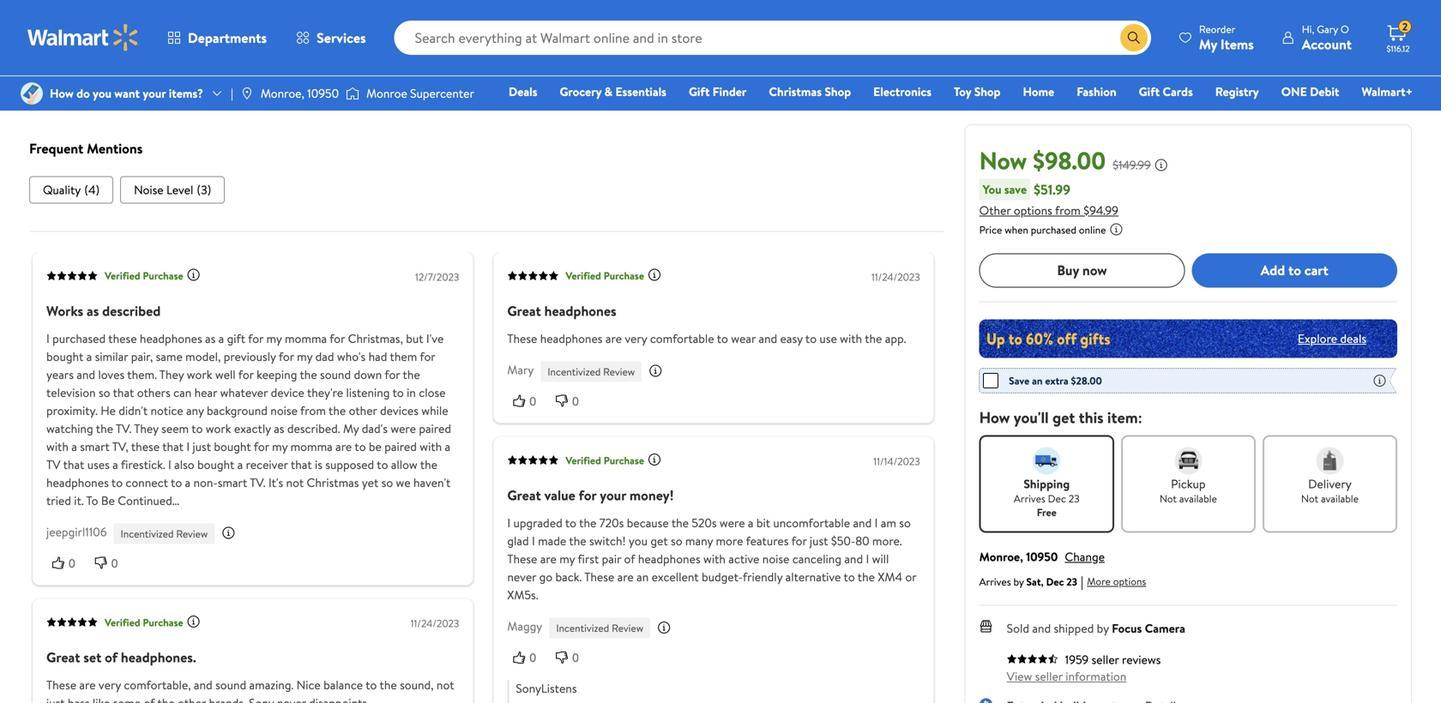 Task type: locate. For each thing, give the bounding box(es) containing it.
verified purchase up great value for your money!
[[566, 453, 644, 468]]

 image left monroe, 10950
[[240, 87, 254, 100]]

monroe, 10950
[[261, 85, 339, 102]]

to inside button
[[1289, 261, 1302, 280]]

0 vertical spatial dec
[[1048, 491, 1066, 506]]

save an extra $28.00
[[1009, 373, 1102, 388]]

not inside delivery not available
[[1302, 491, 1319, 506]]

sound inside i purchased these headphones as a gift for my momma for christmas, but i've bought a similar pair, same model, previously for my dad who's had them for years and loves them. they work well for keeping the sound down for the television so that others can hear whatever device they're listening to in close proximity. he didn't notice any background noise from the other devices while watching the tv. they seem to work exactly as described. my dad's were paired with a smart tv, these that i just bought for my momma are to be paired with a tv that uses a firestick. i also bought a receiver that is supposed to allow the headphones to connect to a non-smart tv. it's not christmas yet so we haven't tried it. to be continued...
[[320, 366, 351, 383]]

never up xm5s.
[[507, 569, 536, 586]]

a left bit on the bottom of the page
[[748, 515, 754, 532]]

a down watching
[[71, 438, 77, 455]]

incentivized review for value
[[556, 621, 644, 636]]

we
[[396, 474, 411, 491]]

and up brands.
[[194, 677, 213, 694]]

verified purchase information image up money!
[[648, 453, 662, 467]]

an left excellent
[[637, 569, 649, 586]]

1 vertical spatial sound
[[215, 677, 246, 694]]

just inside these are very comfortable, and sound amazing. nice balance to the sound, not just bass like some of the other brands. sony never disappoints.
[[46, 695, 65, 704]]

reorder
[[1199, 22, 1236, 36]]

not inside i purchased these headphones as a gift for my momma for christmas, but i've bought a similar pair, same model, previously for my dad who's had them for years and loves them. they work well for keeping the sound down for the television so that others can hear whatever device they're listening to in close proximity. he didn't notice any background noise from the other devices while watching the tv. they seem to work exactly as described. my dad's were paired with a smart tv, these that i just bought for my momma are to be paired with a tv that uses a firestick. i also bought a receiver that is supposed to allow the headphones to connect to a non-smart tv. it's not christmas yet so we haven't tried it. to be continued...
[[286, 474, 304, 491]]

are inside i purchased these headphones as a gift for my momma for christmas, but i've bought a similar pair, same model, previously for my dad who's had them for years and loves them. they work well for keeping the sound down for the television so that others can hear whatever device they're listening to in close proximity. he didn't notice any background noise from the other devices while watching the tv. they seem to work exactly as described. my dad's were paired with a smart tv, these that i just bought for my momma are to be paired with a tv that uses a firestick. i also bought a receiver that is supposed to allow the headphones to connect to a non-smart tv. it's not christmas yet so we haven't tried it. to be continued...
[[336, 438, 352, 455]]

2 horizontal spatial as
[[274, 420, 284, 437]]

with right use
[[840, 330, 862, 347]]

while
[[422, 402, 448, 419]]

were
[[391, 420, 416, 437], [720, 515, 745, 532]]

and inside i purchased these headphones as a gift for my momma for christmas, but i've bought a similar pair, same model, previously for my dad who's had them for years and loves them. they work well for keeping the sound down for the television so that others can hear whatever device they're listening to in close proximity. he didn't notice any background noise from the other devices while watching the tv. they seem to work exactly as described. my dad's were paired with a smart tv, these that i just bought for my momma are to be paired with a tv that uses a firestick. i also bought a receiver that is supposed to allow the headphones to connect to a non-smart tv. it's not christmas yet so we haven't tried it. to be continued...
[[77, 366, 95, 383]]

23 inside shipping arrives dec 23 free
[[1069, 491, 1080, 506]]

and up 80
[[853, 515, 872, 532]]

1 horizontal spatial never
[[507, 569, 536, 586]]

made
[[538, 533, 567, 550]]

and right sold
[[1032, 620, 1051, 637]]

a down the 'while'
[[445, 438, 451, 455]]

uncomfortable
[[773, 515, 850, 532]]

1 horizontal spatial my
[[1199, 35, 1218, 54]]

are up bass
[[79, 677, 96, 694]]

of inside the i upgraded to the 720s because the 520s were a bit uncomfortable and i am so glad i made the switch! you get so many more features for just $50-80 more. these are my first pair of headphones with active noise canceling and i will never go back. these are an excellent budget-friendly alternative to the xm4 or xm5s.
[[624, 551, 635, 568]]

available down intent image for delivery at the right bottom of the page
[[1321, 491, 1359, 506]]

these up the mary at the left bottom of the page
[[507, 330, 537, 347]]

list
[[29, 176, 944, 204]]

to
[[1289, 261, 1302, 280], [717, 330, 728, 347], [806, 330, 817, 347], [393, 384, 404, 401], [192, 420, 203, 437], [355, 438, 366, 455], [377, 456, 388, 473], [111, 474, 123, 491], [171, 474, 182, 491], [565, 515, 577, 532], [844, 569, 855, 586], [366, 677, 377, 694]]

verified for set
[[105, 615, 140, 630]]

jeepgirl1106
[[63, 45, 124, 62], [46, 524, 107, 540]]

you
[[983, 181, 1002, 198]]

2 horizontal spatial of
[[624, 551, 635, 568]]

great for great value for your money!
[[507, 486, 541, 505]]

for down i've
[[420, 348, 435, 365]]

momma
[[285, 330, 327, 347], [291, 438, 333, 455]]

and inside these are very comfortable, and sound amazing. nice balance to the sound, not just bass like some of the other brands. sony never disappoints.
[[194, 677, 213, 694]]

verified purchase information image
[[187, 268, 200, 282], [648, 268, 662, 282], [648, 453, 662, 467], [187, 615, 200, 629]]

list containing quality
[[29, 176, 944, 204]]

1 horizontal spatial smart
[[218, 474, 247, 491]]

1 vertical spatial |
[[1081, 573, 1084, 591]]

dec down intent image for shipping at right
[[1048, 491, 1066, 506]]

0 vertical spatial my
[[1199, 35, 1218, 54]]

0 horizontal spatial  image
[[21, 82, 43, 105]]

purchased
[[1031, 222, 1077, 237], [52, 330, 106, 347]]

options inside arrives by sat, dec 23 | more options
[[1113, 574, 1147, 589]]

cart
[[1305, 261, 1329, 280]]

0 vertical spatial of
[[624, 551, 635, 568]]

review
[[659, 12, 691, 27], [193, 48, 225, 63], [603, 364, 635, 379], [176, 527, 208, 541], [612, 621, 644, 636]]

1 horizontal spatial arrives
[[1014, 491, 1046, 506]]

were inside i purchased these headphones as a gift for my momma for christmas, but i've bought a similar pair, same model, previously for my dad who's had them for years and loves them. they work well for keeping the sound down for the television so that others can hear whatever device they're listening to in close proximity. he didn't notice any background noise from the other devices while watching the tv. they seem to work exactly as described. my dad's were paired with a smart tv, these that i just bought for my momma are to be paired with a tv that uses a firestick. i also bought a receiver that is supposed to allow the headphones to connect to a non-smart tv. it's not christmas yet so we haven't tried it. to be continued...
[[391, 420, 416, 437]]

1 horizontal spatial how
[[980, 407, 1010, 428]]

christmas down is
[[307, 474, 359, 491]]

as right 'exactly'
[[274, 420, 284, 437]]

great for great set of headphones.
[[46, 648, 80, 667]]

1 vertical spatial were
[[720, 515, 745, 532]]

search icon image
[[1127, 31, 1141, 45]]

0 horizontal spatial 11/24/2023
[[411, 617, 459, 631]]

1 horizontal spatial not
[[1302, 491, 1319, 506]]

review up "essentials"
[[659, 12, 691, 27]]

1 horizontal spatial christmas
[[769, 83, 822, 100]]

great up the mary at the left bottom of the page
[[507, 301, 541, 320]]

to left wear
[[717, 330, 728, 347]]

 image for how do you want your items?
[[21, 82, 43, 105]]

gift for gift finder
[[689, 83, 710, 100]]

verified purchase for headphones
[[566, 268, 644, 283]]

great up upgraded
[[507, 486, 541, 505]]

2 available from the left
[[1321, 491, 1359, 506]]

great left 'set'
[[46, 648, 80, 667]]

get inside the i upgraded to the 720s because the 520s were a bit uncomfortable and i am so glad i made the switch! you get so many more features for just $50-80 more. these are my first pair of headphones with active noise canceling and i will never go back. these are an excellent budget-friendly alternative to the xm4 or xm5s.
[[651, 533, 668, 550]]

intent image for pickup image
[[1175, 447, 1202, 475]]

momma up dad
[[285, 330, 327, 347]]

incentivized review for headphones
[[548, 364, 635, 379]]

0 horizontal spatial get
[[651, 533, 668, 550]]

purchase up money!
[[604, 453, 644, 468]]

$50-
[[831, 533, 856, 550]]

23 left more
[[1067, 575, 1078, 589]]

it.
[[74, 492, 84, 509]]

0 vertical spatial never
[[507, 569, 536, 586]]

0 vertical spatial options
[[1014, 202, 1053, 219]]

1 vertical spatial not
[[437, 677, 454, 694]]

purchase up headphones.
[[143, 615, 183, 630]]

0 vertical spatial monroe,
[[261, 85, 305, 102]]

0 horizontal spatial by
[[1014, 575, 1024, 589]]

my inside the i upgraded to the 720s because the 520s were a bit uncomfortable and i am so glad i made the switch! you get so many more features for just $50-80 more. these are my first pair of headphones with active noise canceling and i will never go back. these are an excellent budget-friendly alternative to the xm4 or xm5s.
[[560, 551, 575, 568]]

0 vertical spatial arrives
[[1014, 491, 1046, 506]]

notice
[[151, 402, 183, 419]]

you right do
[[93, 85, 111, 102]]

1 shop from the left
[[825, 83, 851, 100]]

budget-
[[702, 569, 743, 586]]

purchased down works
[[52, 330, 106, 347]]

verified purchase for value
[[566, 453, 644, 468]]

and
[[759, 330, 778, 347], [77, 366, 95, 383], [853, 515, 872, 532], [845, 551, 863, 568], [1032, 620, 1051, 637], [194, 677, 213, 694]]

verified purchase up the great headphones
[[566, 268, 644, 283]]

pair,
[[131, 348, 153, 365]]

0 horizontal spatial how
[[50, 85, 74, 102]]

price
[[980, 222, 1002, 237]]

2 vertical spatial great
[[46, 648, 80, 667]]

incentivized for as
[[121, 527, 174, 541]]

just inside the i upgraded to the 720s because the 520s were a bit uncomfortable and i am so glad i made the switch! you get so many more features for just $50-80 more. these are my first pair of headphones with active noise canceling and i will never go back. these are an excellent budget-friendly alternative to the xm4 or xm5s.
[[810, 533, 828, 550]]

0 vertical spatial incentivized review information image
[[222, 526, 235, 540]]

|
[[231, 85, 233, 102], [1081, 573, 1084, 591]]

are
[[606, 330, 622, 347], [336, 438, 352, 455], [540, 551, 557, 568], [617, 569, 634, 586], [79, 677, 96, 694]]

1 horizontal spatial of
[[144, 695, 155, 704]]

2 shop from the left
[[974, 83, 1001, 100]]

that left is
[[291, 456, 312, 473]]

with
[[840, 330, 862, 347], [46, 438, 69, 455], [420, 438, 442, 455], [704, 551, 726, 568]]

smart up uses in the left bottom of the page
[[80, 438, 110, 455]]

bought up years
[[46, 348, 83, 365]]

 image left do
[[21, 82, 43, 105]]

verified purchase information image for works as described
[[187, 268, 200, 282]]

explore deals link
[[1291, 323, 1374, 354]]

0 horizontal spatial other
[[178, 695, 206, 704]]

tv. left it's
[[250, 474, 266, 491]]

0 vertical spatial christmas
[[769, 83, 822, 100]]

0 horizontal spatial noise
[[271, 402, 298, 419]]

0 vertical spatial your
[[143, 85, 166, 102]]

1 vertical spatial from
[[300, 402, 326, 419]]

i
[[46, 330, 50, 347], [186, 438, 190, 455], [168, 456, 171, 473], [507, 515, 511, 532], [875, 515, 878, 532], [532, 533, 535, 550], [866, 551, 869, 568]]

alternative
[[786, 569, 841, 586]]

1 not from the left
[[1160, 491, 1177, 506]]

1 horizontal spatial from
[[1055, 202, 1081, 219]]

0 horizontal spatial shop
[[825, 83, 851, 100]]

0 horizontal spatial 10950
[[307, 85, 339, 102]]

jeepgirl1106 up do
[[63, 45, 124, 62]]

i left also
[[168, 456, 171, 473]]

0 horizontal spatial monroe,
[[261, 85, 305, 102]]

1 vertical spatial christmas
[[307, 474, 359, 491]]

Walmart Site-Wide search field
[[394, 21, 1151, 55]]

monroe, for monroe, 10950 change
[[980, 548, 1023, 565]]

$51.99
[[1034, 180, 1071, 199]]

smart down 'receiver'
[[218, 474, 247, 491]]

0 horizontal spatial you
[[93, 85, 111, 102]]

verified for as
[[105, 268, 140, 283]]

incentivized review information image
[[649, 364, 663, 378]]

0 horizontal spatial christmas
[[307, 474, 359, 491]]

0 vertical spatial were
[[391, 420, 416, 437]]

were up 'more' at bottom
[[720, 515, 745, 532]]

1 horizontal spatial tv.
[[250, 474, 266, 491]]

you'll
[[1014, 407, 1049, 428]]

1 horizontal spatial get
[[1053, 407, 1075, 428]]

0 vertical spatial momma
[[285, 330, 327, 347]]

am
[[881, 515, 897, 532]]

1 vertical spatial monroe,
[[980, 548, 1023, 565]]

available down intent image for pickup
[[1180, 491, 1217, 506]]

11/24/2023 for great headphones
[[872, 270, 920, 284]]

1 vertical spatial an
[[637, 569, 649, 586]]

of right 'pair'
[[624, 551, 635, 568]]

0 horizontal spatial options
[[1014, 202, 1053, 219]]

for down uncomfortable
[[792, 533, 807, 550]]

0 horizontal spatial from
[[300, 402, 326, 419]]

your right the want
[[143, 85, 166, 102]]

available
[[1180, 491, 1217, 506], [1321, 491, 1359, 506]]

not down intent image for pickup
[[1160, 491, 1177, 506]]

paired up allow
[[385, 438, 417, 455]]

0 vertical spatial by
[[1014, 575, 1024, 589]]

can
[[173, 384, 192, 401]]

how for how you'll get this item:
[[980, 407, 1010, 428]]

available for delivery
[[1321, 491, 1359, 506]]

verified up described
[[105, 268, 140, 283]]

0 horizontal spatial as
[[87, 301, 99, 320]]

pickup
[[1171, 476, 1206, 492]]

available inside pickup not available
[[1180, 491, 1217, 506]]

they're
[[307, 384, 343, 401]]

bought
[[46, 348, 83, 365], [214, 438, 251, 455], [197, 456, 234, 473]]

incentivized review information image
[[222, 526, 235, 540], [657, 621, 671, 635]]

0 vertical spatial smart
[[80, 438, 110, 455]]

verified up great set of headphones.
[[105, 615, 140, 630]]

background
[[207, 402, 268, 419]]

bass
[[68, 695, 90, 704]]

buy
[[1057, 261, 1079, 280]]

how left you'll
[[980, 407, 1010, 428]]

1 horizontal spatial paired
[[419, 420, 451, 437]]

as up model,
[[205, 330, 216, 347]]

noise down features in the right of the page
[[763, 551, 790, 568]]

incentivized review down the continued...
[[121, 527, 208, 541]]

0 vertical spatial great
[[507, 301, 541, 320]]

1 horizontal spatial monroe,
[[980, 548, 1023, 565]]

bought up non-
[[197, 456, 234, 473]]

level
[[166, 181, 193, 198]]

never inside the i upgraded to the 720s because the 520s were a bit uncomfortable and i am so glad i made the switch! you get so many more features for just $50-80 more. these are my first pair of headphones with active noise canceling and i will never go back. these are an excellent budget-friendly alternative to the xm4 or xm5s.
[[507, 569, 536, 586]]

they down same
[[159, 366, 184, 383]]

1 horizontal spatial incentivized review information image
[[657, 621, 671, 635]]

shop for toy shop
[[974, 83, 1001, 100]]

so
[[99, 384, 110, 401], [382, 474, 393, 491], [899, 515, 911, 532], [671, 533, 683, 550]]

1 vertical spatial 11/24/2023
[[411, 617, 459, 631]]

other options from $94.99 button
[[980, 202, 1119, 219]]

1 gift from the left
[[689, 83, 710, 100]]

i up glad
[[507, 515, 511, 532]]

electronics
[[874, 83, 932, 100]]

1 horizontal spatial 10950
[[1026, 548, 1058, 565]]

1 available from the left
[[1180, 491, 1217, 506]]

with up haven't
[[420, 438, 442, 455]]

&
[[605, 83, 613, 100]]

from inside i purchased these headphones as a gift for my momma for christmas, but i've bought a similar pair, same model, previously for my dad who's had them for years and loves them. they work well for keeping the sound down for the television so that others can hear whatever device they're listening to in close proximity. he didn't notice any background noise from the other devices while watching the tv. they seem to work exactly as described. my dad's were paired with a smart tv, these that i just bought for my momma are to be paired with a tv that uses a firestick. i also bought a receiver that is supposed to allow the headphones to connect to a non-smart tv. it's not christmas yet so we haven't tried it. to be continued...
[[300, 402, 326, 419]]

shop
[[825, 83, 851, 100], [974, 83, 1001, 100]]

sound up brands.
[[215, 677, 246, 694]]

i left will at the right
[[866, 551, 869, 568]]

purchased down other options from $94.99 "button"
[[1031, 222, 1077, 237]]

1 vertical spatial momma
[[291, 438, 333, 455]]

2 gift from the left
[[1139, 83, 1160, 100]]

2 list item from the left
[[120, 176, 225, 204]]

0 horizontal spatial tv.
[[116, 420, 132, 437]]

my up back.
[[560, 551, 575, 568]]

similar
[[95, 348, 128, 365]]

10950 for monroe, 10950
[[307, 85, 339, 102]]

non-
[[193, 474, 218, 491]]

0 horizontal spatial never
[[277, 695, 306, 704]]

1 horizontal spatial not
[[437, 677, 454, 694]]

these headphones are very comfortable to wear and easy to use with the app.
[[507, 330, 906, 347]]

back.
[[556, 569, 582, 586]]

1 horizontal spatial 11/24/2023
[[872, 270, 920, 284]]

save an extra $28.00 element
[[983, 372, 1102, 389]]

up to sixty percent off deals. shop now. image
[[980, 319, 1398, 358]]

add to cart button
[[1192, 253, 1398, 288]]

use
[[820, 330, 837, 347]]

1 vertical spatial arrives
[[980, 575, 1011, 589]]

you inside the i upgraded to the 720s because the 520s were a bit uncomfortable and i am so glad i made the switch! you get so many more features for just $50-80 more. these are my first pair of headphones with active noise canceling and i will never go back. these are an excellent budget-friendly alternative to the xm4 or xm5s.
[[629, 533, 648, 550]]

2 vertical spatial of
[[144, 695, 155, 704]]

 image
[[21, 82, 43, 105], [240, 87, 254, 100]]

any
[[186, 402, 204, 419]]

not inside pickup not available
[[1160, 491, 1177, 506]]

1 horizontal spatial other
[[349, 402, 377, 419]]

0 vertical spatial |
[[231, 85, 233, 102]]

not inside these are very comfortable, and sound amazing. nice balance to the sound, not just bass like some of the other brands. sony never disappoints.
[[437, 677, 454, 694]]

more
[[716, 533, 743, 550]]

1 list item from the left
[[29, 176, 113, 204]]

sound inside these are very comfortable, and sound amazing. nice balance to the sound, not just bass like some of the other brands. sony never disappoints.
[[215, 677, 246, 694]]

television
[[46, 384, 96, 401]]

seller for 1959
[[1092, 651, 1119, 668]]

0 horizontal spatial an
[[637, 569, 649, 586]]

i've
[[426, 330, 444, 347]]

get left this
[[1053, 407, 1075, 428]]

set
[[83, 648, 102, 667]]

gary
[[1317, 22, 1339, 36]]

1 horizontal spatial  image
[[240, 87, 254, 100]]

list item
[[29, 176, 113, 204], [120, 176, 225, 204]]

were down the devices
[[391, 420, 416, 437]]

sound up they're
[[320, 366, 351, 383]]

just left bass
[[46, 695, 65, 704]]

10950 down services popup button
[[307, 85, 339, 102]]

services
[[317, 28, 366, 47]]

these inside these are very comfortable, and sound amazing. nice balance to the sound, not just bass like some of the other brands. sony never disappoints.
[[46, 677, 76, 694]]

review for great value for your money!
[[612, 621, 644, 636]]

1 horizontal spatial just
[[193, 438, 211, 455]]

0 horizontal spatial smart
[[80, 438, 110, 455]]

0 horizontal spatial gift
[[689, 83, 710, 100]]

0 button
[[507, 392, 550, 410], [550, 392, 593, 410], [46, 554, 89, 572], [89, 554, 132, 572], [507, 649, 550, 667], [550, 649, 593, 667]]

0 horizontal spatial list item
[[29, 176, 113, 204]]

didn't
[[119, 402, 148, 419]]

0 vertical spatial noise
[[271, 402, 298, 419]]

uses
[[87, 456, 110, 473]]

shop right toy
[[974, 83, 1001, 100]]

that
[[113, 384, 134, 401], [162, 438, 184, 455], [63, 456, 84, 473], [291, 456, 312, 473]]

arrives inside shipping arrives dec 23 free
[[1014, 491, 1046, 506]]

to left the in
[[393, 384, 404, 401]]

0 vertical spatial get
[[1053, 407, 1075, 428]]

others
[[137, 384, 171, 401]]

verified purchase up described
[[105, 268, 183, 283]]

how left do
[[50, 85, 74, 102]]

my inside reorder my items
[[1199, 35, 1218, 54]]

they down didn't on the left bottom
[[134, 420, 159, 437]]

verified purchase for set
[[105, 615, 183, 630]]

of inside these are very comfortable, and sound amazing. nice balance to the sound, not just bass like some of the other brands. sony never disappoints.
[[144, 695, 155, 704]]

focus
[[1112, 620, 1142, 637]]

verified purchase information image up comfortable
[[648, 268, 662, 282]]

but
[[406, 330, 423, 347]]

1 vertical spatial great
[[507, 486, 541, 505]]

intent image for shipping image
[[1033, 447, 1061, 475]]

is
[[315, 456, 323, 473]]

just inside i purchased these headphones as a gift for my momma for christmas, but i've bought a similar pair, same model, previously for my dad who's had them for years and loves them. they work well for keeping the sound down for the television so that others can hear whatever device they're listening to in close proximity. he didn't notice any background noise from the other devices while watching the tv. they seem to work exactly as described. my dad's were paired with a smart tv, these that i just bought for my momma are to be paired with a tv that uses a firestick. i also bought a receiver that is supposed to allow the headphones to connect to a non-smart tv. it's not christmas yet so we haven't tried it. to be continued...
[[193, 438, 211, 455]]

 image
[[346, 85, 360, 102]]

comfortable
[[650, 330, 714, 347]]

seller right 1959
[[1092, 651, 1119, 668]]

$149.99
[[1113, 157, 1151, 173]]

one
[[1282, 83, 1307, 100]]

nice
[[297, 677, 321, 694]]

now
[[1083, 261, 1107, 280]]

these up similar
[[108, 330, 137, 347]]

for inside the i upgraded to the 720s because the 520s were a bit uncomfortable and i am so glad i made the switch! you get so many more features for just $50-80 more. these are my first pair of headphones with active noise canceling and i will never go back. these are an excellent budget-friendly alternative to the xm4 or xm5s.
[[792, 533, 807, 550]]

the down they're
[[329, 402, 346, 419]]

verified purchase for as
[[105, 268, 183, 283]]

0 horizontal spatial purchased
[[52, 330, 106, 347]]

i upgraded to the 720s because the 520s were a bit uncomfortable and i am so glad i made the switch! you get so many more features for just $50-80 more. these are my first pair of headphones with active noise canceling and i will never go back. these are an excellent budget-friendly alternative to the xm4 or xm5s.
[[507, 515, 917, 604]]

how
[[50, 85, 74, 102], [980, 407, 1010, 428]]

2 not from the left
[[1302, 491, 1319, 506]]

Search search field
[[394, 21, 1151, 55]]

0 horizontal spatial were
[[391, 420, 416, 437]]

1 vertical spatial 10950
[[1026, 548, 1058, 565]]

jeepgirl1106 down it.
[[46, 524, 107, 540]]

to right balance
[[366, 677, 377, 694]]

Save an extra $28.00 checkbox
[[983, 373, 999, 388]]

2 vertical spatial just
[[46, 695, 65, 704]]

listening
[[346, 384, 390, 401]]

walmart+ link
[[1354, 82, 1421, 101]]

0 vertical spatial 11/24/2023
[[872, 270, 920, 284]]

extra
[[1045, 373, 1069, 388]]

0 vertical spatial sound
[[320, 366, 351, 383]]

incentivized review left incentivized review information image at left
[[548, 364, 635, 379]]

very up the like
[[99, 677, 121, 694]]

list item containing noise level
[[120, 176, 225, 204]]

seem
[[161, 420, 189, 437]]

0 vertical spatial tv.
[[116, 420, 132, 437]]

purchase for great value for your money!
[[604, 453, 644, 468]]

11/14/2023
[[874, 454, 920, 469]]

the left app.
[[865, 330, 882, 347]]

my inside i purchased these headphones as a gift for my momma for christmas, but i've bought a similar pair, same model, previously for my dad who's had them for years and loves them. they work well for keeping the sound down for the television so that others can hear whatever device they're listening to in close proximity. he didn't notice any background noise from the other devices while watching the tv. they seem to work exactly as described. my dad's were paired with a smart tv, these that i just bought for my momma are to be paired with a tv that uses a firestick. i also bought a receiver that is supposed to allow the headphones to connect to a non-smart tv. it's not christmas yet so we haven't tried it. to be continued...
[[343, 420, 359, 437]]

not for pickup
[[1160, 491, 1177, 506]]

with up tv
[[46, 438, 69, 455]]

1 horizontal spatial by
[[1097, 620, 1109, 637]]

1 horizontal spatial options
[[1113, 574, 1147, 589]]

frequent mentions
[[29, 139, 143, 158]]

of right 'set'
[[105, 648, 118, 667]]

frequent
[[29, 139, 83, 158]]

purchase for works as described
[[143, 268, 183, 283]]

0 horizontal spatial just
[[46, 695, 65, 704]]

view seller information link
[[1007, 668, 1127, 685]]

10950 for monroe, 10950 change
[[1026, 548, 1058, 565]]

0 horizontal spatial not
[[286, 474, 304, 491]]

0 horizontal spatial my
[[343, 420, 359, 437]]

noise inside i purchased these headphones as a gift for my momma for christmas, but i've bought a similar pair, same model, previously for my dad who's had them for years and loves them. they work well for keeping the sound down for the television so that others can hear whatever device they're listening to in close proximity. he didn't notice any background noise from the other devices while watching the tv. they seem to work exactly as described. my dad's were paired with a smart tv, these that i just bought for my momma are to be paired with a tv that uses a firestick. i also bought a receiver that is supposed to allow the headphones to connect to a non-smart tv. it's not christmas yet so we haven't tried it. to be continued...
[[271, 402, 298, 419]]

other left brands.
[[178, 695, 206, 704]]

monroe,
[[261, 85, 305, 102], [980, 548, 1023, 565]]

work down background
[[206, 420, 231, 437]]

dec right sat, at right
[[1046, 575, 1064, 589]]

never
[[507, 569, 536, 586], [277, 695, 306, 704]]

christmas shop
[[769, 83, 851, 100]]

arrives down intent image for shipping at right
[[1014, 491, 1046, 506]]

available inside delivery not available
[[1321, 491, 1359, 506]]

bit
[[757, 515, 771, 532]]

1 vertical spatial your
[[600, 486, 626, 505]]



Task type: vqa. For each thing, say whether or not it's contained in the screenshot.
Organic
no



Task type: describe. For each thing, give the bounding box(es) containing it.
to right alternative
[[844, 569, 855, 586]]

pair
[[602, 551, 621, 568]]

an inside the i upgraded to the 720s because the 520s were a bit uncomfortable and i am so glad i made the switch! you get so many more features for just $50-80 more. these are my first pair of headphones with active noise canceling and i will never go back. these are an excellent budget-friendly alternative to the xm4 or xm5s.
[[637, 569, 649, 586]]

i down works
[[46, 330, 50, 347]]

arrives by sat, dec 23 | more options
[[980, 573, 1147, 591]]

0 horizontal spatial of
[[105, 648, 118, 667]]

when
[[1005, 222, 1029, 237]]

to down also
[[171, 474, 182, 491]]

other inside i purchased these headphones as a gift for my momma for christmas, but i've bought a similar pair, same model, previously for my dad who's had them for years and loves them. they work well for keeping the sound down for the television so that others can hear whatever device they're listening to in close proximity. he didn't notice any background noise from the other devices while watching the tv. they seem to work exactly as described. my dad's were paired with a smart tv, these that i just bought for my momma are to be paired with a tv that uses a firestick. i also bought a receiver that is supposed to allow the headphones to connect to a non-smart tv. it's not christmas yet so we haven't tried it. to be continued...
[[349, 402, 377, 419]]

legal information image
[[1110, 222, 1123, 236]]

value
[[545, 486, 576, 505]]

1 vertical spatial smart
[[218, 474, 247, 491]]

proximity.
[[46, 402, 98, 419]]

christmas inside christmas shop link
[[769, 83, 822, 100]]

the left sound,
[[380, 677, 397, 694]]

gift
[[227, 330, 245, 347]]

for up 'receiver'
[[254, 438, 269, 455]]

and left easy
[[759, 330, 778, 347]]

incentivized review right cam
[[604, 12, 691, 27]]

list item containing quality
[[29, 176, 113, 204]]

home
[[1023, 83, 1055, 100]]

to left use
[[806, 330, 817, 347]]

departments button
[[153, 17, 282, 58]]

80
[[856, 533, 870, 550]]

1 vertical spatial jeepgirl1106
[[46, 524, 107, 540]]

1 horizontal spatial your
[[600, 486, 626, 505]]

incentivized up items?
[[138, 48, 191, 63]]

shipped
[[1054, 620, 1094, 637]]

not for delivery
[[1302, 491, 1319, 506]]

from inside you save $51.99 other options from $94.99
[[1055, 202, 1081, 219]]

0 vertical spatial as
[[87, 301, 99, 320]]

1 horizontal spatial |
[[1081, 573, 1084, 591]]

never inside these are very comfortable, and sound amazing. nice balance to the sound, not just bass like some of the other brands. sony never disappoints.
[[277, 695, 306, 704]]

shipping
[[1024, 476, 1070, 492]]

0 vertical spatial bought
[[46, 348, 83, 365]]

and down 80
[[845, 551, 863, 568]]

for right value
[[579, 486, 597, 505]]

how for how do you want your items?
[[50, 85, 74, 102]]

gift finder
[[689, 83, 747, 100]]

were inside the i upgraded to the 720s because the 520s were a bit uncomfortable and i am so glad i made the switch! you get so many more features for just $50-80 more. these are my first pair of headphones with active noise canceling and i will never go back. these are an excellent budget-friendly alternative to the xm4 or xm5s.
[[720, 515, 745, 532]]

buy now button
[[980, 253, 1185, 288]]

my up 'receiver'
[[272, 438, 288, 455]]

these down first
[[585, 569, 615, 586]]

purchase for great headphones
[[604, 268, 644, 283]]

1 vertical spatial by
[[1097, 620, 1109, 637]]

finder
[[713, 83, 747, 100]]

noise inside the i upgraded to the 720s because the 520s were a bit uncomfortable and i am so glad i made the switch! you get so many more features for just $50-80 more. these are my first pair of headphones with active noise canceling and i will never go back. these are an excellent budget-friendly alternative to the xm4 or xm5s.
[[763, 551, 790, 568]]

continued...
[[118, 492, 179, 509]]

0 horizontal spatial |
[[231, 85, 233, 102]]

christmas,
[[348, 330, 403, 347]]

switch!
[[589, 533, 626, 550]]

will
[[872, 551, 889, 568]]

$116.12
[[1387, 43, 1410, 54]]

i right glad
[[532, 533, 535, 550]]

incentivized for headphones
[[548, 364, 601, 379]]

fashion
[[1077, 83, 1117, 100]]

the down dad
[[300, 366, 317, 383]]

by inside arrives by sat, dec 23 | more options
[[1014, 575, 1024, 589]]

so left we
[[382, 474, 393, 491]]

other inside these are very comfortable, and sound amazing. nice balance to the sound, not just bass like some of the other brands. sony never disappoints.
[[178, 695, 206, 704]]

for up keeping
[[279, 348, 294, 365]]

a left the gift
[[219, 330, 224, 347]]

toy shop
[[954, 83, 1001, 100]]

verified purchase information image for great set of headphones.
[[187, 615, 200, 629]]

great value for your money!
[[507, 486, 674, 505]]

1959
[[1065, 651, 1089, 668]]

active
[[729, 551, 760, 568]]

headphones.
[[121, 648, 196, 667]]

that down seem
[[162, 438, 184, 455]]

these down glad
[[507, 551, 537, 568]]

options inside you save $51.99 other options from $94.99
[[1014, 202, 1053, 219]]

exactly
[[234, 420, 271, 437]]

i left am
[[875, 515, 878, 532]]

add to cart
[[1261, 261, 1329, 280]]

0 vertical spatial very
[[625, 330, 647, 347]]

1 horizontal spatial they
[[159, 366, 184, 383]]

to inside these are very comfortable, and sound amazing. nice balance to the sound, not just bass like some of the other brands. sony never disappoints.
[[366, 677, 377, 694]]

the up the in
[[403, 366, 420, 383]]

so right am
[[899, 515, 911, 532]]

verified for value
[[566, 453, 601, 468]]

a left similar
[[86, 348, 92, 365]]

other
[[980, 202, 1011, 219]]

very inside these are very comfortable, and sound amazing. nice balance to the sound, not just bass like some of the other brands. sony never disappoints.
[[99, 677, 121, 694]]

sound,
[[400, 677, 434, 694]]

account
[[1302, 35, 1352, 54]]

the down the he
[[96, 420, 113, 437]]

christmas inside i purchased these headphones as a gift for my momma for christmas, but i've bought a similar pair, same model, previously for my dad who's had them for years and loves them. they work well for keeping the sound down for the television so that others can hear whatever device they're listening to in close proximity. he didn't notice any background noise from the other devices while watching the tv. they seem to work exactly as described. my dad's were paired with a smart tv, these that i just bought for my momma are to be paired with a tv that uses a firestick. i also bought a receiver that is supposed to allow the headphones to connect to a non-smart tv. it's not christmas yet so we haven't tried it. to be continued...
[[307, 474, 359, 491]]

purchased inside i purchased these headphones as a gift for my momma for christmas, but i've bought a similar pair, same model, previously for my dad who's had them for years and loves them. they work well for keeping the sound down for the television so that others can hear whatever device they're listening to in close proximity. he didn't notice any background noise from the other devices while watching the tv. they seem to work exactly as described. my dad's were paired with a smart tv, these that i just bought for my momma are to be paired with a tv that uses a firestick. i also bought a receiver that is supposed to allow the headphones to connect to a non-smart tv. it's not christmas yet so we haven't tried it. to be continued...
[[52, 330, 106, 347]]

0 vertical spatial you
[[93, 85, 111, 102]]

for up "previously"
[[248, 330, 264, 347]]

incentivized for value
[[556, 621, 609, 636]]

sold and shipped by focus camera
[[1007, 620, 1186, 637]]

tv
[[46, 456, 60, 473]]

be
[[369, 438, 382, 455]]

whatever
[[220, 384, 268, 401]]

the down comfortable,
[[157, 695, 175, 704]]

0 vertical spatial purchased
[[1031, 222, 1077, 237]]

be
[[101, 492, 115, 509]]

hi, gary o account
[[1302, 22, 1352, 54]]

friendly
[[743, 569, 783, 586]]

are up go
[[540, 551, 557, 568]]

1 vertical spatial these
[[131, 438, 160, 455]]

verified purchase information image for great headphones
[[648, 268, 662, 282]]

so left many
[[671, 533, 683, 550]]

incentivized review information image for works as described
[[222, 526, 235, 540]]

canceling
[[793, 551, 842, 568]]

my up "previously"
[[266, 330, 282, 347]]

a inside the i upgraded to the 720s because the 520s were a bit uncomfortable and i am so glad i made the switch! you get so many more features for just $50-80 more. these are my first pair of headphones with active noise canceling and i will never go back. these are an excellent budget-friendly alternative to the xm4 or xm5s.
[[748, 515, 754, 532]]

a right uses in the left bottom of the page
[[113, 456, 118, 473]]

0 horizontal spatial paired
[[385, 438, 417, 455]]

4.267 stars out of 5, based on 1959 seller reviews element
[[1007, 654, 1059, 664]]

view
[[1007, 668, 1032, 685]]

sonylistens
[[516, 680, 577, 697]]

to up the 'be'
[[111, 474, 123, 491]]

for up whatever
[[238, 366, 254, 383]]

cam
[[566, 9, 590, 26]]

home link
[[1015, 82, 1062, 101]]

dec inside shipping arrives dec 23 free
[[1048, 491, 1066, 506]]

23 inside arrives by sat, dec 23 | more options
[[1067, 575, 1078, 589]]

to down be
[[377, 456, 388, 473]]

grocery & essentials
[[560, 83, 667, 100]]

incentivized review information image for great value for your money!
[[657, 621, 671, 635]]

change button
[[1065, 548, 1105, 565]]

now $98.00
[[980, 144, 1106, 177]]

2
[[1403, 19, 1408, 34]]

reviews
[[1122, 651, 1161, 668]]

noise
[[134, 181, 164, 198]]

review down departments
[[193, 48, 225, 63]]

gift for gift cards
[[1139, 83, 1160, 100]]

learn more about strikethrough prices image
[[1155, 158, 1168, 172]]

a left 'receiver'
[[237, 456, 243, 473]]

monroe, 10950 change
[[980, 548, 1105, 565]]

1 vertical spatial work
[[206, 420, 231, 437]]

quality (4)
[[43, 181, 100, 198]]

shop for christmas shop
[[825, 83, 851, 100]]

deals
[[509, 83, 538, 100]]

quality
[[43, 181, 81, 198]]

down
[[354, 366, 382, 383]]

headphones inside the i upgraded to the 720s because the 520s were a bit uncomfortable and i am so glad i made the switch! you get so many more features for just $50-80 more. these are my first pair of headphones with active noise canceling and i will never go back. these are an excellent budget-friendly alternative to the xm4 or xm5s.
[[638, 551, 701, 568]]

like
[[93, 695, 110, 704]]

the up first
[[569, 533, 587, 550]]

had
[[369, 348, 387, 365]]

to down any
[[192, 420, 203, 437]]

2 vertical spatial bought
[[197, 456, 234, 473]]

free
[[1037, 505, 1057, 520]]

review for works as described
[[176, 527, 208, 541]]

app.
[[885, 330, 906, 347]]

monroe, for monroe, 10950
[[261, 85, 305, 102]]

11/24/2023 for great set of headphones.
[[411, 617, 459, 631]]

toy shop link
[[946, 82, 1009, 101]]

(3)
[[197, 181, 211, 198]]

available for pickup
[[1180, 491, 1217, 506]]

the up haven't
[[420, 456, 438, 473]]

are down the great headphones
[[606, 330, 622, 347]]

disappoints.
[[309, 695, 370, 704]]

0 horizontal spatial they
[[134, 420, 159, 437]]

are down 'pair'
[[617, 569, 634, 586]]

xm4
[[878, 569, 903, 586]]

who's
[[337, 348, 366, 365]]

services button
[[282, 17, 381, 58]]

verified purchase information image for great value for your money!
[[648, 453, 662, 467]]

the down will at the right
[[858, 569, 875, 586]]

do
[[76, 85, 90, 102]]

review for great headphones
[[603, 364, 635, 379]]

to up the made
[[565, 515, 577, 532]]

the left 720s
[[579, 515, 597, 532]]

dec inside arrives by sat, dec 23 | more options
[[1046, 575, 1064, 589]]

walmart+
[[1362, 83, 1413, 100]]

great for great headphones
[[507, 301, 541, 320]]

with inside the i upgraded to the 720s because the 520s were a bit uncomfortable and i am so glad i made the switch! you get so many more features for just $50-80 more. these are my first pair of headphones with active noise canceling and i will never go back. these are an excellent budget-friendly alternative to the xm4 or xm5s.
[[704, 551, 726, 568]]

gift cards
[[1139, 83, 1193, 100]]

that right tv
[[63, 456, 84, 473]]

incentivized review up items?
[[138, 48, 225, 63]]

many
[[685, 533, 713, 550]]

registry
[[1216, 83, 1259, 100]]

the left 520s
[[672, 515, 689, 532]]

save
[[1009, 373, 1030, 388]]

for up dad
[[330, 330, 345, 347]]

verified for headphones
[[566, 268, 601, 283]]

view seller information
[[1007, 668, 1127, 685]]

1 vertical spatial bought
[[214, 438, 251, 455]]

720s
[[600, 515, 624, 532]]

0 vertical spatial these
[[108, 330, 137, 347]]

sat,
[[1027, 575, 1044, 589]]

registry link
[[1208, 82, 1267, 101]]

seller for view
[[1035, 668, 1063, 685]]

1 vertical spatial tv.
[[250, 474, 266, 491]]

1 vertical spatial as
[[205, 330, 216, 347]]

0 vertical spatial work
[[187, 366, 212, 383]]

 image for monroe, 10950
[[240, 87, 254, 100]]

0 vertical spatial an
[[1032, 373, 1043, 388]]

amazing.
[[249, 677, 294, 694]]

want
[[114, 85, 140, 102]]

deals link
[[501, 82, 545, 101]]

incentivized right cam
[[604, 12, 657, 27]]

o
[[1341, 22, 1349, 36]]

that up didn't on the left bottom
[[113, 384, 134, 401]]

deals
[[1341, 330, 1367, 347]]

more information on savings image
[[1373, 374, 1387, 388]]

purchase for great set of headphones.
[[143, 615, 183, 630]]

now
[[980, 144, 1027, 177]]

grocery & essentials link
[[552, 82, 674, 101]]

explore
[[1298, 330, 1338, 347]]

intent image for delivery image
[[1317, 447, 1344, 475]]

a left non-
[[185, 474, 191, 491]]

0 vertical spatial jeepgirl1106
[[63, 45, 124, 62]]

incentivized review for as
[[121, 527, 208, 541]]

so up the he
[[99, 384, 110, 401]]

i up also
[[186, 438, 190, 455]]

walmart image
[[27, 24, 139, 51]]

arrives inside arrives by sat, dec 23 | more options
[[980, 575, 1011, 589]]

are inside these are very comfortable, and sound amazing. nice balance to the sound, not just bass like some of the other brands. sony never disappoints.
[[79, 677, 96, 694]]

to left be
[[355, 438, 366, 455]]

my left dad
[[297, 348, 313, 365]]

$28.00
[[1071, 373, 1102, 388]]

well
[[215, 366, 236, 383]]

for down them
[[385, 366, 400, 383]]



